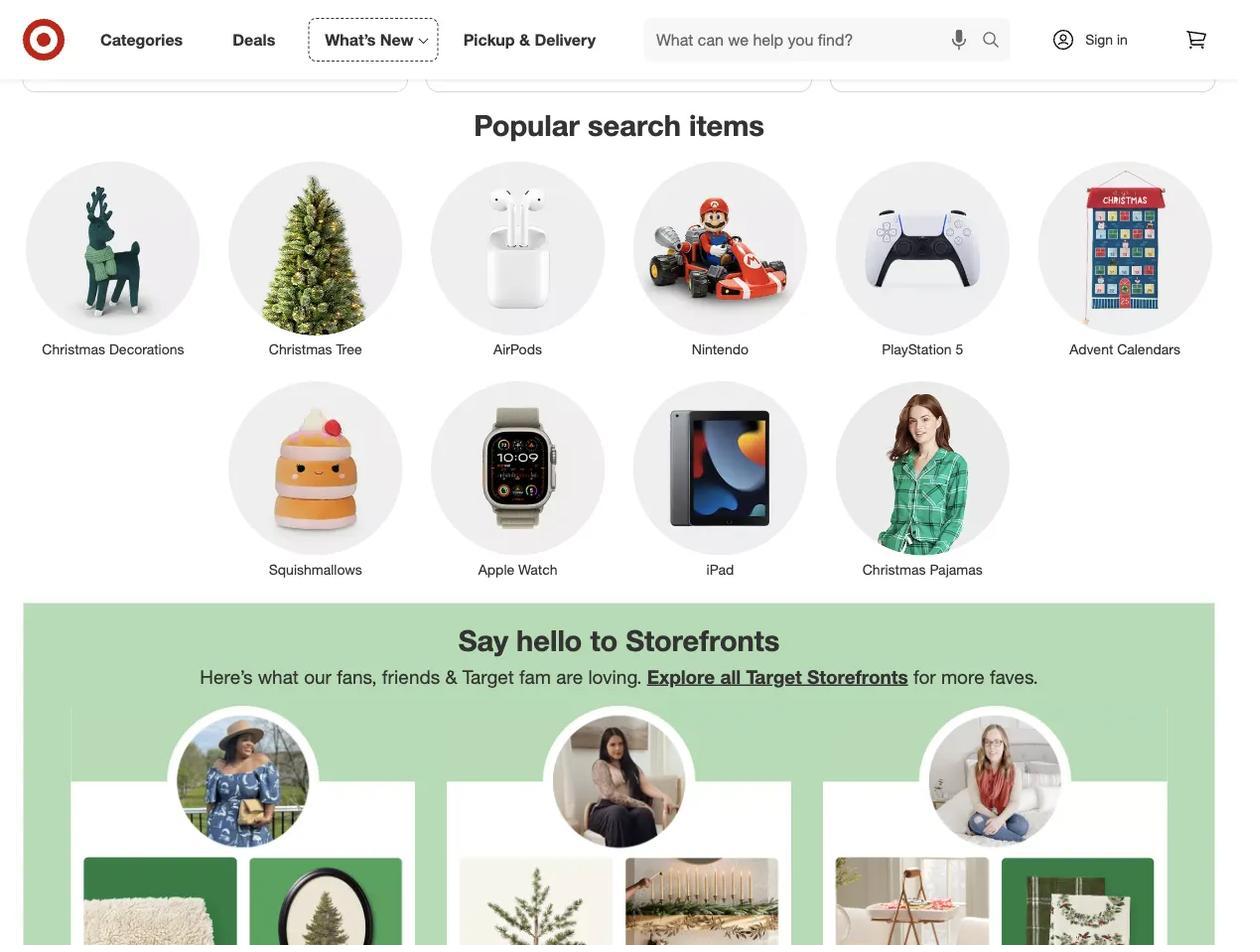 Task type: describe. For each thing, give the bounding box(es) containing it.
friends
[[382, 665, 440, 688]]

collection inside the have a cozy, colorful christmas with the new holiday collection by justina blakeney.
[[902, 32, 971, 51]]

airpods link
[[417, 157, 619, 360]]

squishmallows
[[269, 561, 362, 578]]

colorful
[[940, 12, 993, 31]]

cozy,
[[901, 12, 936, 31]]

say
[[459, 623, 509, 659]]

0 vertical spatial search
[[974, 32, 1021, 51]]

pajamas
[[930, 561, 983, 578]]

make
[[100, 32, 139, 51]]

explore all target storefronts link
[[647, 665, 909, 688]]

christmas for christmas pajamas
[[863, 561, 926, 578]]

justina
[[997, 32, 1048, 51]]

for
[[914, 665, 936, 688]]

pickup & delivery link
[[447, 18, 621, 62]]

squishmallows link
[[214, 378, 417, 580]]

explore the new collection filled with joyful gift ideas to make the most of the holidays with loved ones.
[[39, 12, 391, 71]]

the inside the have a cozy, colorful christmas with the new holiday collection by justina blakeney.
[[1108, 12, 1131, 31]]

are
[[557, 665, 583, 688]]

ones.
[[39, 52, 78, 71]]

What can we help you find? suggestions appear below search field
[[645, 18, 987, 62]]

in
[[1118, 31, 1128, 48]]

deals link
[[216, 18, 300, 62]]

categories link
[[83, 18, 208, 62]]

our
[[304, 665, 332, 688]]

pickup & delivery
[[464, 30, 596, 49]]

the left most
[[143, 32, 166, 51]]

sign in
[[1086, 31, 1128, 48]]

1 target from the left
[[463, 665, 514, 688]]

1 horizontal spatial storefronts
[[808, 665, 909, 688]]

0 horizontal spatial search
[[588, 107, 681, 143]]

to inside say hello to storefronts here's what our fans, friends & target fam are loving. explore all target storefronts for more faves.
[[590, 623, 618, 659]]

loving.
[[588, 665, 642, 688]]

nintendo
[[692, 341, 749, 358]]

new for the
[[125, 12, 154, 31]]

sign
[[1086, 31, 1114, 48]]

advent calendars
[[1070, 341, 1181, 358]]

to inside explore the new collection filled with joyful gift ideas to make the most of the holidays with loved ones.
[[82, 32, 96, 51]]

have
[[847, 12, 883, 31]]

faves.
[[990, 665, 1039, 688]]

0 vertical spatial storefronts
[[626, 623, 780, 659]]

nostalgia
[[504, 32, 569, 51]]

blakeney.
[[1052, 32, 1119, 51]]

fam
[[520, 665, 551, 688]]

a inside shea mcgee's new holiday collection evokes warmth, nostalgia & a sense of tradition.
[[587, 32, 596, 51]]

ipad
[[707, 561, 734, 578]]

christmas tree
[[269, 341, 362, 358]]

shea mcgee's new holiday collection evokes warmth, nostalgia & a sense of tradition.
[[443, 12, 762, 51]]

holiday inside the have a cozy, colorful christmas with the new holiday collection by justina blakeney.
[[847, 32, 898, 51]]

hello
[[517, 623, 582, 659]]

mcgee's
[[484, 12, 546, 31]]

playstation 5
[[882, 341, 964, 358]]

airpods
[[494, 341, 542, 358]]

shea mcgee's new holiday collection evokes warmth, nostalgia & a sense of tradition. link
[[427, 0, 811, 72]]

more
[[942, 665, 985, 688]]

what's new link
[[308, 18, 439, 62]]

christmas decorations
[[42, 341, 184, 358]]

tradition.
[[665, 32, 727, 51]]

pickup
[[464, 30, 515, 49]]

items
[[689, 107, 765, 143]]

christmas tree link
[[214, 157, 417, 360]]

most
[[170, 32, 206, 51]]

gift
[[345, 12, 368, 31]]

collection inside shea mcgee's new holiday collection evokes warmth, nostalgia & a sense of tradition.
[[640, 12, 708, 31]]

have a cozy, colorful christmas with the new holiday collection by justina blakeney.
[[847, 12, 1165, 51]]

popular
[[474, 107, 580, 143]]



Task type: vqa. For each thing, say whether or not it's contained in the screenshot.
the hello
yes



Task type: locate. For each thing, give the bounding box(es) containing it.
what's
[[325, 30, 376, 49]]

here's
[[200, 665, 253, 688]]

2 horizontal spatial collection
[[902, 32, 971, 51]]

& right 'nostalgia'
[[573, 32, 583, 51]]

of right most
[[210, 32, 224, 51]]

joyful
[[303, 12, 341, 31]]

tree
[[336, 341, 362, 358]]

christmas inside christmas decorations link
[[42, 341, 105, 358]]

1 horizontal spatial &
[[520, 30, 530, 49]]

what's new
[[325, 30, 414, 49]]

advent
[[1070, 341, 1114, 358]]

&
[[520, 30, 530, 49], [573, 32, 583, 51], [446, 665, 457, 688]]

watch
[[519, 561, 558, 578]]

sense
[[600, 32, 643, 51]]

delivery
[[535, 30, 596, 49]]

say hello to storefronts here's what our fans, friends & target fam are loving. explore all target storefronts for more faves.
[[200, 623, 1039, 688]]

1 vertical spatial search
[[588, 107, 681, 143]]

0 horizontal spatial explore
[[39, 12, 93, 31]]

new for mcgee's
[[551, 12, 580, 31]]

decorations
[[109, 341, 184, 358]]

ipad link
[[619, 378, 822, 580]]

all
[[721, 665, 741, 688]]

0 vertical spatial to
[[82, 32, 96, 51]]

the up make
[[98, 12, 120, 31]]

2 of from the left
[[647, 32, 661, 51]]

to
[[82, 32, 96, 51], [590, 623, 618, 659]]

collection inside explore the new collection filled with joyful gift ideas to make the most of the holidays with loved ones.
[[158, 12, 227, 31]]

christmas pajamas
[[863, 561, 983, 578]]

2 horizontal spatial with
[[1074, 12, 1104, 31]]

what
[[258, 665, 299, 688]]

of inside explore the new collection filled with joyful gift ideas to make the most of the holidays with loved ones.
[[210, 32, 224, 51]]

christmas
[[998, 12, 1070, 31], [42, 341, 105, 358], [269, 341, 332, 358], [863, 561, 926, 578]]

1 horizontal spatial explore
[[647, 665, 715, 688]]

0 horizontal spatial &
[[446, 665, 457, 688]]

new
[[380, 30, 414, 49]]

1 vertical spatial to
[[590, 623, 618, 659]]

christmas left pajamas
[[863, 561, 926, 578]]

to up loving.
[[590, 623, 618, 659]]

0 horizontal spatial to
[[82, 32, 96, 51]]

& right pickup
[[520, 30, 530, 49]]

0 horizontal spatial a
[[587, 32, 596, 51]]

storefronts up all
[[626, 623, 780, 659]]

1 horizontal spatial a
[[888, 12, 896, 31]]

1 horizontal spatial to
[[590, 623, 618, 659]]

1 vertical spatial storefronts
[[808, 665, 909, 688]]

storefronts left for on the right bottom
[[808, 665, 909, 688]]

0 vertical spatial a
[[888, 12, 896, 31]]

collection down cozy,
[[902, 32, 971, 51]]

a inside the have a cozy, colorful christmas with the new holiday collection by justina blakeney.
[[888, 12, 896, 31]]

christmas left tree
[[269, 341, 332, 358]]

1 horizontal spatial collection
[[640, 12, 708, 31]]

5
[[956, 341, 964, 358]]

christmas up justina
[[998, 12, 1070, 31]]

with down joyful
[[319, 32, 348, 51]]

popular search items
[[474, 107, 765, 143]]

a left cozy,
[[888, 12, 896, 31]]

holiday up sense
[[585, 12, 635, 31]]

1 vertical spatial a
[[587, 32, 596, 51]]

0 horizontal spatial new
[[125, 12, 154, 31]]

calendars
[[1118, 341, 1181, 358]]

0 horizontal spatial of
[[210, 32, 224, 51]]

to right ideas
[[82, 32, 96, 51]]

new up make
[[125, 12, 154, 31]]

with for joyful
[[269, 12, 299, 31]]

storefronts
[[626, 623, 780, 659], [808, 665, 909, 688]]

0 horizontal spatial collection
[[158, 12, 227, 31]]

2 new from the left
[[551, 12, 580, 31]]

of
[[210, 32, 224, 51], [647, 32, 661, 51]]

by
[[975, 32, 992, 51]]

a left sense
[[587, 32, 596, 51]]

holidays
[[255, 32, 314, 51]]

playstation 5 link
[[822, 157, 1024, 360]]

christmas decorations link
[[12, 157, 214, 360]]

explore the new collection filled with joyful gift ideas to make the most of the holidays with loved ones. link
[[23, 0, 407, 91]]

of right sense
[[647, 32, 661, 51]]

1 horizontal spatial of
[[647, 32, 661, 51]]

the up blakeney. on the right
[[1108, 12, 1131, 31]]

1 of from the left
[[210, 32, 224, 51]]

christmas inside the have a cozy, colorful christmas with the new holiday collection by justina blakeney.
[[998, 12, 1070, 31]]

christmas for christmas decorations
[[42, 341, 105, 358]]

& inside shea mcgee's new holiday collection evokes warmth, nostalgia & a sense of tradition.
[[573, 32, 583, 51]]

1 vertical spatial holiday
[[847, 32, 898, 51]]

0 vertical spatial explore
[[39, 12, 93, 31]]

& right friends
[[446, 665, 457, 688]]

categories
[[100, 30, 183, 49]]

1 horizontal spatial holiday
[[847, 32, 898, 51]]

explore inside say hello to storefronts here's what our fans, friends & target fam are loving. explore all target storefronts for more faves.
[[647, 665, 715, 688]]

warmth,
[[443, 32, 500, 51]]

1 horizontal spatial search
[[974, 32, 1021, 51]]

1 horizontal spatial new
[[551, 12, 580, 31]]

new inside the have a cozy, colorful christmas with the new holiday collection by justina blakeney.
[[1135, 12, 1165, 31]]

0 horizontal spatial storefronts
[[626, 623, 780, 659]]

with for the
[[1074, 12, 1104, 31]]

shea
[[443, 12, 480, 31]]

deals
[[233, 30, 275, 49]]

holiday down have
[[847, 32, 898, 51]]

advent calendars link
[[1024, 157, 1227, 360]]

christmas pajamas link
[[822, 378, 1024, 580]]

new up 'nostalgia'
[[551, 12, 580, 31]]

apple watch
[[479, 561, 558, 578]]

the down filled
[[229, 32, 251, 51]]

with
[[269, 12, 299, 31], [1074, 12, 1104, 31], [319, 32, 348, 51]]

collection
[[158, 12, 227, 31], [640, 12, 708, 31], [902, 32, 971, 51]]

2 target from the left
[[747, 665, 802, 688]]

christmas for christmas tree
[[269, 341, 332, 358]]

christmas inside the christmas tree link
[[269, 341, 332, 358]]

evokes
[[713, 12, 762, 31]]

playstation
[[882, 341, 952, 358]]

1 vertical spatial explore
[[647, 665, 715, 688]]

1 horizontal spatial target
[[747, 665, 802, 688]]

search button
[[974, 18, 1021, 66]]

apple watch link
[[417, 378, 619, 580]]

holiday inside shea mcgee's new holiday collection evokes warmth, nostalgia & a sense of tradition.
[[585, 12, 635, 31]]

of inside shea mcgee's new holiday collection evokes warmth, nostalgia & a sense of tradition.
[[647, 32, 661, 51]]

new inside explore the new collection filled with joyful gift ideas to make the most of the holidays with loved ones.
[[125, 12, 154, 31]]

ideas
[[39, 32, 77, 51]]

explore inside explore the new collection filled with joyful gift ideas to make the most of the holidays with loved ones.
[[39, 12, 93, 31]]

apple
[[479, 561, 515, 578]]

with up holidays
[[269, 12, 299, 31]]

explore
[[39, 12, 93, 31], [647, 665, 715, 688]]

0 horizontal spatial target
[[463, 665, 514, 688]]

target
[[463, 665, 514, 688], [747, 665, 802, 688]]

new inside shea mcgee's new holiday collection evokes warmth, nostalgia & a sense of tradition.
[[551, 12, 580, 31]]

with inside the have a cozy, colorful christmas with the new holiday collection by justina blakeney.
[[1074, 12, 1104, 31]]

1 horizontal spatial with
[[319, 32, 348, 51]]

new right in
[[1135, 12, 1165, 31]]

2 horizontal spatial new
[[1135, 12, 1165, 31]]

with up blakeney. on the right
[[1074, 12, 1104, 31]]

0 horizontal spatial holiday
[[585, 12, 635, 31]]

nintendo link
[[619, 157, 822, 360]]

target down say at the bottom left
[[463, 665, 514, 688]]

& inside pickup & delivery link
[[520, 30, 530, 49]]

1 new from the left
[[125, 12, 154, 31]]

target right all
[[747, 665, 802, 688]]

3 new from the left
[[1135, 12, 1165, 31]]

explore left all
[[647, 665, 715, 688]]

filled
[[231, 12, 265, 31]]

sign in link
[[1035, 18, 1159, 62]]

christmas left decorations
[[42, 341, 105, 358]]

loved
[[352, 32, 391, 51]]

explore up ideas
[[39, 12, 93, 31]]

2 horizontal spatial &
[[573, 32, 583, 51]]

have a cozy, colorful christmas with the new holiday collection by justina blakeney. link
[[831, 0, 1215, 72]]

collection up 'tradition.'
[[640, 12, 708, 31]]

christmas inside christmas pajamas link
[[863, 561, 926, 578]]

search
[[974, 32, 1021, 51], [588, 107, 681, 143]]

collection up most
[[158, 12, 227, 31]]

fans,
[[337, 665, 377, 688]]

0 vertical spatial holiday
[[585, 12, 635, 31]]

& inside say hello to storefronts here's what our fans, friends & target fam are loving. explore all target storefronts for more faves.
[[446, 665, 457, 688]]

0 horizontal spatial with
[[269, 12, 299, 31]]



